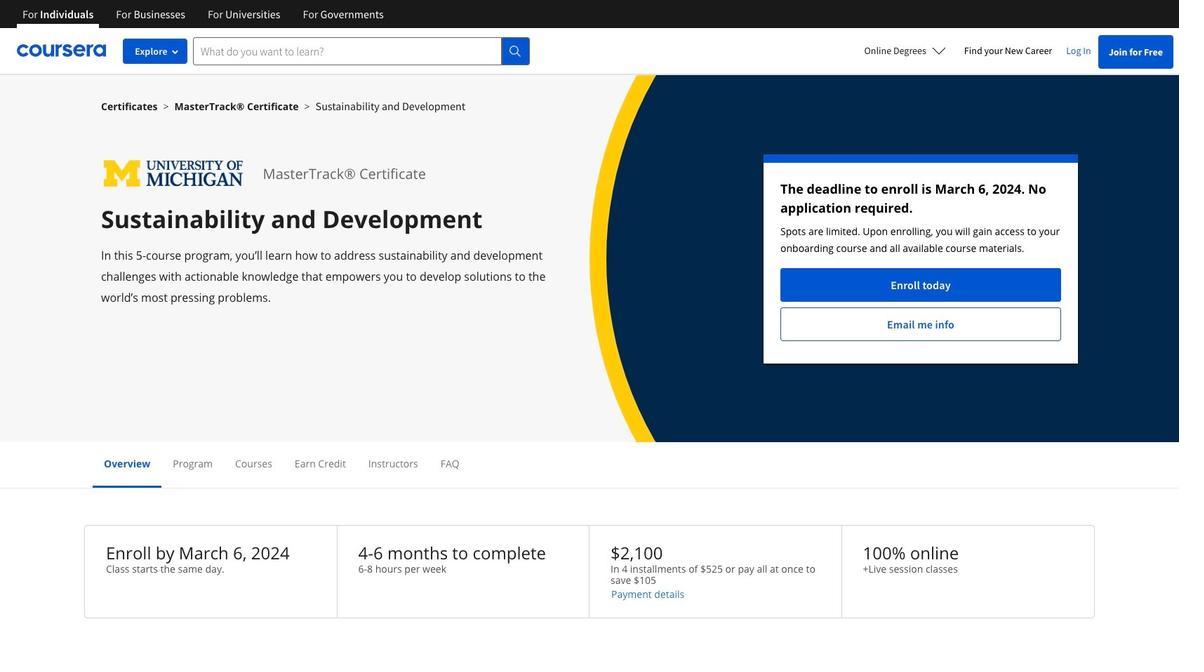 Task type: vqa. For each thing, say whether or not it's contained in the screenshot.
University Of Michigan image on the left of page
yes



Task type: locate. For each thing, give the bounding box(es) containing it.
coursera image
[[17, 40, 106, 62]]

status
[[764, 155, 1079, 364]]

banner navigation
[[11, 0, 395, 28]]

university of michigan image
[[101, 155, 246, 193]]

None search field
[[193, 37, 530, 65]]



Task type: describe. For each thing, give the bounding box(es) containing it.
certificate menu element
[[93, 442, 1087, 488]]

What do you want to learn? text field
[[193, 37, 502, 65]]



